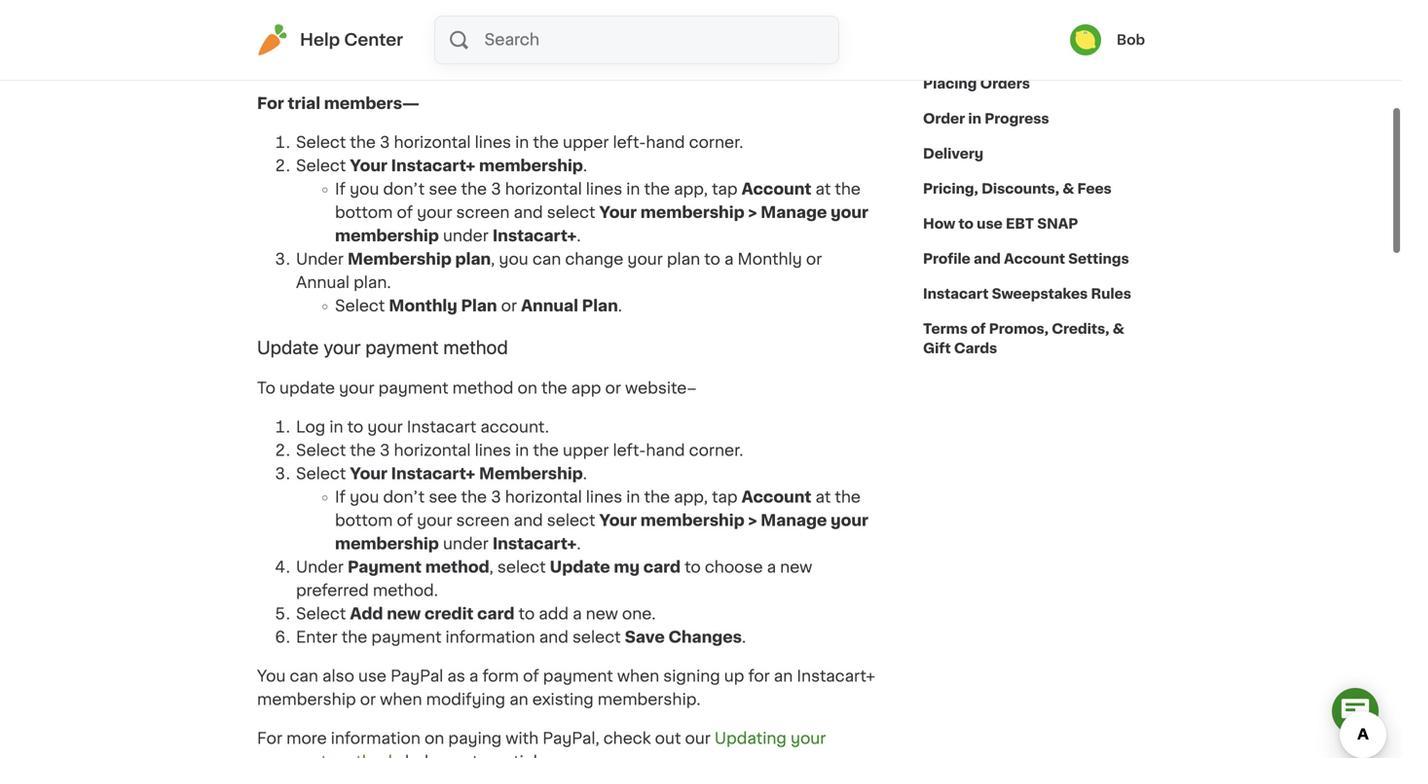 Task type: describe. For each thing, give the bounding box(es) containing it.
1 upper from the top
[[563, 135, 609, 150]]

card inside the select add new credit card to add a new one. enter the payment information and select save changes .
[[477, 607, 515, 622]]

under for under membership plan
[[296, 252, 344, 267]]

select inside log in to your instacart account. select the 3 horizontal lines in the upper left-hand corner.
[[296, 443, 346, 459]]

and inside the select add new credit card to add a new one. enter the payment information and select save changes .
[[539, 630, 569, 646]]

2 see from the top
[[429, 490, 457, 505]]

a inside to choose a new preferred method.
[[767, 560, 776, 576]]

payments and gift cards link
[[923, 31, 1103, 66]]

instacart sweepstakes rules
[[923, 287, 1131, 301]]

2 vertical spatial method
[[425, 560, 489, 576]]

under membership plan
[[296, 252, 491, 267]]

plan/manage
[[675, 57, 784, 72]]

website–
[[625, 381, 697, 396]]

pricing, discounts, & fees
[[923, 182, 1112, 196]]

how
[[923, 217, 955, 231]]

settings
[[1068, 252, 1129, 266]]

my
[[614, 560, 640, 576]]

update your payment method
[[257, 336, 508, 358]]

Search search field
[[483, 17, 838, 63]]

a inside , you can change your plan to a monthly or annual plan. select monthly plan or annual plan .
[[724, 252, 734, 267]]

0 vertical spatial method
[[443, 336, 508, 358]]

you inside , you can change your plan to a monthly or annual plan. select monthly plan or annual plan .
[[499, 252, 528, 267]]

pricing, discounts, & fees link
[[923, 171, 1112, 206]]

2 screen from the top
[[456, 513, 510, 529]]

horizontal inside log in to your instacart account. select the 3 horizontal lines in the upper left-hand corner.
[[394, 443, 471, 459]]

payment inside the select add new credit card to add a new one. enter the payment information and select save changes .
[[371, 630, 442, 646]]

2 > from the top
[[748, 513, 757, 529]]

0 vertical spatial renew
[[374, 33, 421, 49]]

check
[[603, 731, 651, 747]]

order
[[923, 112, 965, 126]]

2 tap from the top
[[712, 490, 738, 505]]

paypal
[[391, 669, 443, 685]]

and down how to use ebt snap
[[974, 252, 1001, 266]]

methods
[[331, 755, 401, 759]]

1 screen from the top
[[456, 205, 510, 220]]

auto-
[[332, 33, 374, 49]]

profile
[[923, 252, 971, 266]]

update
[[279, 381, 335, 396]]

membership.
[[598, 692, 701, 708]]

membership inside you can also use paypal as a form of payment when signing up for an instacart+ membership or when modifying an existing membership.
[[257, 692, 356, 708]]

membership plan
[[348, 10, 491, 26]]

under for under payment method , select update my card
[[296, 560, 344, 576]]

order in progress link
[[923, 101, 1049, 136]]

credit
[[425, 607, 474, 622]]

, for plan
[[491, 252, 495, 267]]

signing
[[663, 669, 720, 685]]

horizontal down select the 3 horizontal lines in the upper left-hand corner.
[[505, 181, 582, 197]]

bob link
[[1070, 24, 1145, 56]]

and down select the 3 horizontal lines in the upper left-hand corner.
[[514, 205, 543, 220]]

help center
[[300, 32, 403, 48]]

log
[[296, 420, 325, 435]]

1 horizontal spatial new
[[586, 607, 618, 622]]

1 vertical spatial annual
[[521, 298, 578, 314]]

0 vertical spatial when
[[617, 669, 659, 685]]

new inside to choose a new preferred method.
[[780, 560, 812, 576]]

payments
[[923, 42, 996, 56]]

to inside , you can change your plan to monthly/annual or turn auto-renew off or on. turn off/on auto renew or upgrade plan/manage plan .
[[704, 10, 720, 26]]

delivery
[[923, 147, 984, 161]]

your up payment
[[350, 467, 387, 482]]

1 vertical spatial on
[[425, 731, 444, 747]]

save
[[625, 630, 665, 646]]

3 down "select your instacart+ membership ."
[[491, 490, 501, 505]]

2 vertical spatial ,
[[489, 560, 494, 576]]

paying
[[448, 731, 502, 747]]

and up orders
[[999, 42, 1026, 56]]

0 vertical spatial account
[[742, 181, 811, 197]]

your down the 'members—'
[[350, 158, 387, 174]]

sweepstakes
[[992, 287, 1088, 301]]

add
[[350, 607, 383, 622]]

form
[[482, 669, 519, 685]]

1 horizontal spatial monthly
[[738, 252, 802, 267]]

your up my
[[599, 513, 637, 529]]

promos,
[[989, 322, 1049, 336]]

& inside the terms of promos, credits, & gift cards
[[1113, 322, 1124, 336]]

existing
[[532, 692, 594, 708]]

and up 'under payment method , select update my card'
[[514, 513, 543, 529]]

rules
[[1091, 287, 1131, 301]]

fees
[[1077, 182, 1112, 196]]

up
[[724, 669, 744, 685]]

1 don't from the top
[[383, 181, 425, 197]]

you can also use paypal as a form of payment when signing up for an instacart+ membership or when modifying an existing membership.
[[257, 669, 875, 708]]

1 at from the top
[[815, 181, 831, 197]]

placing orders
[[923, 77, 1030, 91]]

credits,
[[1052, 322, 1110, 336]]

2 if you don't see the 3 horizontal lines in the app, tap account from the top
[[335, 490, 811, 505]]

the inside the select add new credit card to add a new one. enter the payment information and select save changes .
[[342, 630, 367, 646]]

ebt
[[1006, 217, 1034, 231]]

to choose a new preferred method.
[[296, 560, 812, 599]]

2 vertical spatial membership
[[479, 467, 583, 482]]

use inside "link"
[[977, 217, 1003, 231]]

log in to your instacart account. select the 3 horizontal lines in the upper left-hand corner.
[[296, 420, 743, 459]]

to update your payment method on the app or website–
[[257, 381, 697, 396]]

how to use ebt snap
[[923, 217, 1078, 231]]

method.
[[373, 583, 438, 599]]

enter
[[296, 630, 338, 646]]

select your instacart+ membership .
[[296, 158, 587, 174]]

trial
[[288, 96, 320, 111]]

plan inside , you can change your plan to a monthly or annual plan. select monthly plan or annual plan .
[[667, 252, 700, 267]]

gift inside the terms of promos, credits, & gift cards
[[923, 342, 951, 355]]

profile and account settings
[[923, 252, 1129, 266]]

1 see from the top
[[429, 181, 457, 197]]

. inside , you can change your plan to a monthly or annual plan. select monthly plan or annual plan .
[[618, 298, 622, 314]]

more
[[286, 731, 327, 747]]

0 vertical spatial &
[[1063, 182, 1074, 196]]

1 horizontal spatial cards
[[1060, 42, 1103, 56]]

0 horizontal spatial an
[[509, 692, 528, 708]]

1 your membership > manage your membership from the top
[[335, 205, 869, 244]]

for more information on paying with paypal, check out our
[[257, 731, 715, 747]]

pricing,
[[923, 182, 978, 196]]

your inside log in to your instacart account. select the 3 horizontal lines in the upper left-hand corner.
[[367, 420, 403, 435]]

0 horizontal spatial new
[[387, 607, 421, 622]]

1 vertical spatial monthly
[[389, 298, 457, 314]]

snap
[[1037, 217, 1078, 231]]

your inside , you can change your plan to monthly/annual or turn auto-renew off or on. turn off/on auto renew or upgrade plan/manage plan .
[[627, 10, 663, 26]]

0 horizontal spatial information
[[331, 731, 421, 747]]

select for select add new credit card to add a new one. enter the payment information and select save changes .
[[296, 607, 346, 622]]

for for for more information on paying with paypal, check out our
[[257, 731, 282, 747]]

bob
[[1117, 33, 1145, 47]]

, you can change your plan to monthly/annual or turn auto-renew off or on. turn off/on auto renew or upgrade plan/manage plan .
[[296, 10, 868, 72]]

select up , you can change your plan to a monthly or annual plan. select monthly plan or annual plan .
[[547, 205, 595, 220]]

payment
[[348, 560, 422, 576]]

select up add on the left bottom of the page
[[498, 560, 546, 576]]

2 your membership > manage your membership from the top
[[335, 513, 869, 552]]

2 if from the top
[[335, 490, 346, 505]]

plan.
[[354, 275, 391, 290]]

a inside you can also use paypal as a form of payment when signing up for an instacart+ membership or when modifying an existing membership.
[[469, 669, 478, 685]]

with
[[506, 731, 539, 747]]

1 under from the top
[[443, 228, 489, 244]]

updating your payment methods link
[[257, 731, 826, 759]]

lines down select the 3 horizontal lines in the upper left-hand corner.
[[586, 181, 622, 197]]

terms of promos, credits, & gift cards
[[923, 322, 1124, 355]]

modifying
[[426, 692, 505, 708]]

center
[[344, 32, 403, 48]]

you inside , you can change your plan to monthly/annual or turn auto-renew off or on. turn off/on auto renew or upgrade plan/manage plan .
[[499, 10, 528, 26]]

to inside "link"
[[959, 217, 974, 231]]

use inside you can also use paypal as a form of payment when signing up for an instacart+ membership or when modifying an existing membership.
[[358, 669, 387, 685]]

your inside , you can change your plan to a monthly or annual plan. select monthly plan or annual plan .
[[627, 252, 663, 267]]

auto
[[484, 57, 521, 72]]

choose
[[705, 560, 763, 576]]

user avatar image
[[1070, 24, 1101, 56]]

how to use ebt snap link
[[923, 206, 1078, 241]]

0 horizontal spatial when
[[380, 692, 422, 708]]

information inside the select add new credit card to add a new one. enter the payment information and select save changes .
[[445, 630, 535, 646]]

payment inside you can also use paypal as a form of payment when signing up for an instacart+ membership or when modifying an existing membership.
[[543, 669, 613, 685]]

1 hand from the top
[[646, 135, 685, 150]]

2 bottom from the top
[[335, 513, 393, 529]]

of up the under membership plan
[[397, 205, 413, 220]]

updating your payment methods
[[257, 731, 826, 759]]

select for select your instacart+ membership .
[[296, 158, 346, 174]]

0 horizontal spatial annual
[[296, 275, 350, 290]]

corner. inside log in to your instacart account. select the 3 horizontal lines in the upper left-hand corner.
[[689, 443, 743, 459]]

upper inside log in to your instacart account. select the 3 horizontal lines in the upper left-hand corner.
[[563, 443, 609, 459]]

changes
[[668, 630, 742, 646]]

a inside the select add new credit card to add a new one. enter the payment information and select save changes .
[[573, 607, 582, 622]]

0 vertical spatial gift
[[1029, 42, 1057, 56]]

profile and account settings link
[[923, 241, 1129, 277]]

payment down plan.
[[366, 336, 439, 358]]

1 manage from the top
[[761, 205, 827, 220]]

2 at the bottom of your screen and select from the top
[[335, 490, 861, 529]]

our
[[685, 731, 711, 747]]

off
[[425, 33, 448, 49]]

1 if you don't see the 3 horizontal lines in the app, tap account from the top
[[335, 181, 811, 197]]

off/on
[[430, 57, 481, 72]]

hand inside log in to your instacart account. select the 3 horizontal lines in the upper left-hand corner.
[[646, 443, 685, 459]]

1 horizontal spatial on
[[518, 381, 537, 396]]

for trial members—
[[257, 96, 420, 111]]



Task type: locate. For each thing, give the bounding box(es) containing it.
select
[[547, 205, 595, 220], [547, 513, 595, 529], [498, 560, 546, 576], [573, 630, 621, 646]]

select left save
[[573, 630, 621, 646]]

left-
[[613, 135, 646, 150], [613, 443, 646, 459]]

don't down "select your instacart+ membership ."
[[383, 490, 425, 505]]

annual up app
[[521, 298, 578, 314]]

upper down app
[[563, 443, 609, 459]]

0 vertical spatial >
[[748, 205, 757, 220]]

& down rules
[[1113, 322, 1124, 336]]

corner. down plan/manage
[[689, 135, 743, 150]]

when up membership.
[[617, 669, 659, 685]]

1 horizontal spatial instacart
[[923, 287, 989, 301]]

2 left- from the top
[[613, 443, 646, 459]]

0 vertical spatial information
[[445, 630, 535, 646]]

2 horizontal spatial new
[[780, 560, 812, 576]]

new left one. on the bottom left
[[586, 607, 618, 622]]

1 vertical spatial >
[[748, 513, 757, 529]]

preferred
[[296, 583, 369, 599]]

1 vertical spatial method
[[452, 381, 514, 396]]

, for on.
[[491, 10, 495, 26]]

1 vertical spatial cards
[[954, 342, 997, 355]]

on left paying
[[425, 731, 444, 747]]

select inside , you can change your plan to a monthly or annual plan. select monthly plan or annual plan .
[[335, 298, 385, 314]]

of right terms
[[971, 322, 986, 336]]

&
[[1063, 182, 1074, 196], [1113, 322, 1124, 336]]

under up 'under payment method , select update my card'
[[443, 537, 489, 552]]

payments and gift cards
[[923, 42, 1103, 56]]

lines up my
[[586, 490, 622, 505]]

1 vertical spatial gift
[[923, 342, 951, 355]]

instacart+ down log in to your instacart account. select the 3 horizontal lines in the upper left-hand corner.
[[391, 467, 475, 482]]

0 vertical spatial left-
[[613, 135, 646, 150]]

0 horizontal spatial renew
[[374, 33, 421, 49]]

you
[[257, 669, 286, 685]]

1 vertical spatial membership
[[348, 252, 452, 267]]

0 horizontal spatial on
[[425, 731, 444, 747]]

lines down account.
[[475, 443, 511, 459]]

if you don't see the 3 horizontal lines in the app, tap account down log in to your instacart account. select the 3 horizontal lines in the upper left-hand corner.
[[335, 490, 811, 505]]

tap
[[712, 181, 738, 197], [712, 490, 738, 505]]

0 vertical spatial if you don't see the 3 horizontal lines in the app, tap account
[[335, 181, 811, 197]]

change for renew
[[565, 10, 624, 26]]

, inside , you can change your plan to a monthly or annual plan. select monthly plan or annual plan .
[[491, 252, 495, 267]]

1 horizontal spatial update
[[550, 560, 610, 576]]

to inside , you can change your plan to a monthly or annual plan. select monthly plan or annual plan .
[[704, 252, 720, 267]]

for left more
[[257, 731, 282, 747]]

1 horizontal spatial gift
[[1029, 42, 1057, 56]]

2 vertical spatial account
[[742, 490, 811, 505]]

monthly/annual
[[724, 10, 848, 26]]

change for .
[[565, 252, 624, 267]]

turn
[[389, 57, 427, 72]]

0 vertical spatial card
[[643, 560, 681, 576]]

information up methods
[[331, 731, 421, 747]]

1 horizontal spatial when
[[617, 669, 659, 685]]

bottom up payment
[[335, 513, 393, 529]]

bottom
[[335, 205, 393, 220], [335, 513, 393, 529]]

0 vertical spatial corner.
[[689, 135, 743, 150]]

can for auto
[[532, 10, 561, 26]]

select the 3 horizontal lines in the upper left-hand corner.
[[296, 135, 743, 150]]

your membership > manage your membership up my
[[335, 513, 869, 552]]

hand down website–
[[646, 443, 685, 459]]

under instacart+ . up , you can change your plan to a monthly or annual plan. select monthly plan or annual plan .
[[439, 228, 581, 244]]

discounts,
[[982, 182, 1059, 196]]

instacart image
[[257, 24, 288, 56]]

corner. down website–
[[689, 443, 743, 459]]

2 under from the top
[[443, 537, 489, 552]]

new right choose
[[780, 560, 812, 576]]

1 horizontal spatial an
[[774, 669, 793, 685]]

1 vertical spatial renew
[[525, 57, 576, 72]]

placing
[[923, 77, 977, 91]]

1 vertical spatial your membership > manage your membership
[[335, 513, 869, 552]]

2 change from the top
[[565, 252, 624, 267]]

0 horizontal spatial plan
[[461, 298, 497, 314]]

1 vertical spatial if
[[335, 490, 346, 505]]

select for select the 3 horizontal lines in the upper left-hand corner.
[[296, 135, 346, 150]]

2 upper from the top
[[563, 443, 609, 459]]

1 vertical spatial bottom
[[335, 513, 393, 529]]

your membership > manage your membership
[[335, 205, 869, 244], [335, 513, 869, 552]]

0 horizontal spatial monthly
[[389, 298, 457, 314]]

the
[[350, 135, 376, 150], [533, 135, 559, 150], [461, 181, 487, 197], [644, 181, 670, 197], [835, 181, 861, 197], [541, 381, 567, 396], [350, 443, 376, 459], [533, 443, 559, 459], [461, 490, 487, 505], [644, 490, 670, 505], [835, 490, 861, 505], [342, 630, 367, 646]]

and down add on the left bottom of the page
[[539, 630, 569, 646]]

1 horizontal spatial renew
[[525, 57, 576, 72]]

see down select your instacart+ membership .
[[429, 181, 457, 197]]

0 vertical spatial upper
[[563, 135, 609, 150]]

don't down select your instacart+ membership .
[[383, 181, 425, 197]]

1 plan from the left
[[461, 298, 497, 314]]

2 manage from the top
[[761, 513, 827, 529]]

0 vertical spatial ,
[[491, 10, 495, 26]]

left- down website–
[[613, 443, 646, 459]]

membership up plan.
[[348, 252, 452, 267]]

1 vertical spatial manage
[[761, 513, 827, 529]]

change inside , you can change your plan to monthly/annual or turn auto-renew off or on. turn off/on auto renew or upgrade plan/manage plan .
[[565, 10, 624, 26]]

instacart inside log in to your instacart account. select the 3 horizontal lines in the upper left-hand corner.
[[407, 420, 476, 435]]

use left ebt
[[977, 217, 1003, 231]]

1 vertical spatial information
[[331, 731, 421, 747]]

annual left plan.
[[296, 275, 350, 290]]

annual
[[296, 275, 350, 290], [521, 298, 578, 314]]

2 app, from the top
[[674, 490, 708, 505]]

3 down select the 3 horizontal lines in the upper left-hand corner.
[[491, 181, 501, 197]]

, inside , you can change your plan to monthly/annual or turn auto-renew off or on. turn off/on auto renew or upgrade plan/manage plan .
[[491, 10, 495, 26]]

1 vertical spatial tap
[[712, 490, 738, 505]]

one.
[[622, 607, 656, 622]]

0 horizontal spatial card
[[477, 607, 515, 622]]

if up preferred
[[335, 490, 346, 505]]

plan
[[455, 10, 491, 26], [667, 10, 700, 26], [787, 57, 823, 72], [455, 252, 491, 267], [667, 252, 700, 267]]

payment down update your payment method
[[378, 381, 449, 396]]

0 horizontal spatial instacart
[[407, 420, 476, 435]]

0 vertical spatial your membership > manage your membership
[[335, 205, 869, 244]]

2 don't from the top
[[383, 490, 425, 505]]

as
[[447, 669, 465, 685]]

of inside the terms of promos, credits, & gift cards
[[971, 322, 986, 336]]

method up credit
[[425, 560, 489, 576]]

new down method.
[[387, 607, 421, 622]]

plan up app
[[582, 298, 618, 314]]

to inside log in to your instacart account. select the 3 horizontal lines in the upper left-hand corner.
[[347, 420, 363, 435]]

instacart sweepstakes rules link
[[923, 277, 1131, 312]]

payment down more
[[257, 755, 327, 759]]

3
[[380, 135, 390, 150], [491, 181, 501, 197], [380, 443, 390, 459], [491, 490, 501, 505]]

1 vertical spatial at
[[815, 490, 831, 505]]

gift left user avatar
[[1029, 42, 1057, 56]]

card
[[643, 560, 681, 576], [477, 607, 515, 622]]

2 hand from the top
[[646, 443, 685, 459]]

, you can change your plan to a monthly or annual plan. select monthly plan or annual plan .
[[296, 252, 822, 314]]

or inside you can also use paypal as a form of payment when signing up for an instacart+ membership or when modifying an existing membership.
[[360, 692, 376, 708]]

bottom up the under membership plan
[[335, 205, 393, 220]]

2 under from the top
[[296, 560, 344, 576]]

change inside , you can change your plan to a monthly or annual plan. select monthly plan or annual plan .
[[565, 252, 624, 267]]

0 vertical spatial don't
[[383, 181, 425, 197]]

can
[[532, 10, 561, 26], [532, 252, 561, 267], [290, 669, 318, 685]]

card right credit
[[477, 607, 515, 622]]

1 vertical spatial change
[[565, 252, 624, 267]]

select inside the select add new credit card to add a new one. enter the payment information and select save changes .
[[573, 630, 621, 646]]

update left my
[[550, 560, 610, 576]]

3 inside log in to your instacart account. select the 3 horizontal lines in the upper left-hand corner.
[[380, 443, 390, 459]]

plan up to update your payment method on the app or website–
[[461, 298, 497, 314]]

help
[[300, 32, 340, 48]]

can inside , you can change your plan to monthly/annual or turn auto-renew off or on. turn off/on auto renew or upgrade plan/manage plan .
[[532, 10, 561, 26]]

instacart up "select your instacart+ membership ."
[[407, 420, 476, 435]]

1 vertical spatial screen
[[456, 513, 510, 529]]

2 corner. from the top
[[689, 443, 743, 459]]

0 vertical spatial use
[[977, 217, 1003, 231]]

1 for from the top
[[257, 96, 284, 111]]

0 horizontal spatial use
[[358, 669, 387, 685]]

0 vertical spatial update
[[257, 336, 319, 358]]

payment up paypal
[[371, 630, 442, 646]]

lines
[[475, 135, 511, 150], [586, 181, 622, 197], [475, 443, 511, 459], [586, 490, 622, 505]]

to
[[257, 381, 276, 396]]

monthly
[[738, 252, 802, 267], [389, 298, 457, 314]]

select for select your instacart+ membership .
[[296, 467, 346, 482]]

upper down upgrade
[[563, 135, 609, 150]]

0 horizontal spatial &
[[1063, 182, 1074, 196]]

1 horizontal spatial plan
[[582, 298, 618, 314]]

for
[[748, 669, 770, 685]]

. inside the select add new credit card to add a new one. enter the payment information and select save changes .
[[742, 630, 746, 646]]

1 vertical spatial under instacart+ .
[[439, 537, 581, 552]]

can for plan
[[532, 252, 561, 267]]

hand down upgrade
[[646, 135, 685, 150]]

under instacart+ . up 'under payment method , select update my card'
[[439, 537, 581, 552]]

1 horizontal spatial card
[[643, 560, 681, 576]]

update up update
[[257, 336, 319, 358]]

horizontal up select your instacart+ membership .
[[394, 135, 471, 150]]

can inside , you can change your plan to a monthly or annual plan. select monthly plan or annual plan .
[[532, 252, 561, 267]]

1 vertical spatial card
[[477, 607, 515, 622]]

2 for from the top
[[257, 731, 282, 747]]

instacart+ right for
[[797, 669, 875, 685]]

under instacart+ .
[[439, 228, 581, 244], [439, 537, 581, 552]]

delivery link
[[923, 136, 984, 171]]

under down select your instacart+ membership .
[[443, 228, 489, 244]]

0 vertical spatial hand
[[646, 135, 685, 150]]

plan
[[461, 298, 497, 314], [582, 298, 618, 314]]

1 bottom from the top
[[335, 205, 393, 220]]

select up to choose a new preferred method.
[[547, 513, 595, 529]]

left- inside log in to your instacart account. select the 3 horizontal lines in the upper left-hand corner.
[[613, 443, 646, 459]]

1 change from the top
[[565, 10, 624, 26]]

app
[[571, 381, 601, 396]]

renew up turn
[[374, 33, 421, 49]]

0 vertical spatial if
[[335, 181, 346, 197]]

1 at the bottom of your screen and select from the top
[[335, 181, 861, 220]]

instacart+ up , you can change your plan to a monthly or annual plan. select monthly plan or annual plan .
[[493, 228, 577, 244]]

1 vertical spatial account
[[1004, 252, 1065, 266]]

1 under from the top
[[296, 252, 344, 267]]

0 vertical spatial can
[[532, 10, 561, 26]]

app,
[[674, 181, 708, 197], [674, 490, 708, 505]]

at the bottom of your screen and select up , you can change your plan to a monthly or annual plan. select monthly plan or annual plan .
[[335, 181, 861, 220]]

for
[[257, 96, 284, 111], [257, 731, 282, 747]]

orders
[[980, 77, 1030, 91]]

0 horizontal spatial update
[[257, 336, 319, 358]]

0 vertical spatial see
[[429, 181, 457, 197]]

1 vertical spatial can
[[532, 252, 561, 267]]

0 vertical spatial tap
[[712, 181, 738, 197]]

out
[[655, 731, 681, 747]]

1 under instacart+ . from the top
[[439, 228, 581, 244]]

1 vertical spatial an
[[509, 692, 528, 708]]

on
[[518, 381, 537, 396], [425, 731, 444, 747]]

1 vertical spatial update
[[550, 560, 610, 576]]

use right also
[[358, 669, 387, 685]]

card right my
[[643, 560, 681, 576]]

0 vertical spatial membership
[[348, 10, 452, 26]]

1 horizontal spatial &
[[1113, 322, 1124, 336]]

1 vertical spatial don't
[[383, 490, 425, 505]]

select your instacart+ membership .
[[296, 467, 587, 482]]

if you don't see the 3 horizontal lines in the app, tap account
[[335, 181, 811, 197], [335, 490, 811, 505]]

when down paypal
[[380, 692, 422, 708]]

method up to update your payment method on the app or website–
[[443, 336, 508, 358]]

0 vertical spatial at
[[815, 181, 831, 197]]

under payment method , select update my card
[[296, 560, 681, 576]]

instacart+ inside you can also use paypal as a form of payment when signing up for an instacart+ membership or when modifying an existing membership.
[[797, 669, 875, 685]]

. inside , you can change your plan to monthly/annual or turn auto-renew off or on. turn off/on auto renew or upgrade plan/manage plan .
[[823, 57, 827, 72]]

at the bottom of your screen and select up my
[[335, 490, 861, 529]]

of up payment
[[397, 513, 413, 529]]

screen up 'under payment method , select update my card'
[[456, 513, 510, 529]]

1 vertical spatial when
[[380, 692, 422, 708]]

gift down terms
[[923, 342, 951, 355]]

2 plan from the left
[[582, 298, 618, 314]]

an down form
[[509, 692, 528, 708]]

instacart inside instacart sweepstakes rules link
[[923, 287, 989, 301]]

if
[[335, 181, 346, 197], [335, 490, 346, 505]]

your inside updating your payment methods
[[791, 731, 826, 747]]

1 left- from the top
[[613, 135, 646, 150]]

horizontal down log in to your instacart account. select the 3 horizontal lines in the upper left-hand corner.
[[505, 490, 582, 505]]

select inside the select add new credit card to add a new one. enter the payment information and select save changes .
[[296, 607, 346, 622]]

new
[[780, 560, 812, 576], [387, 607, 421, 622], [586, 607, 618, 622]]

turn
[[296, 33, 328, 49]]

of
[[397, 205, 413, 220], [971, 322, 986, 336], [397, 513, 413, 529], [523, 669, 539, 685]]

2 at from the top
[[815, 490, 831, 505]]

0 vertical spatial under
[[443, 228, 489, 244]]

your membership > manage your membership up , you can change your plan to a monthly or annual plan. select monthly plan or annual plan .
[[335, 205, 869, 244]]

corner.
[[689, 135, 743, 150], [689, 443, 743, 459]]

0 vertical spatial at the bottom of your screen and select
[[335, 181, 861, 220]]

instacart+ up to choose a new preferred method.
[[493, 537, 577, 552]]

members—
[[324, 96, 420, 111]]

help center link
[[257, 24, 403, 56]]

horizontal up "select your instacart+ membership ."
[[394, 443, 471, 459]]

information
[[445, 630, 535, 646], [331, 731, 421, 747]]

upper
[[563, 135, 609, 150], [563, 443, 609, 459]]

1 vertical spatial upper
[[563, 443, 609, 459]]

left- down upgrade
[[613, 135, 646, 150]]

1 vertical spatial &
[[1113, 322, 1124, 336]]

0 horizontal spatial gift
[[923, 342, 951, 355]]

for left trial
[[257, 96, 284, 111]]

update
[[257, 336, 319, 358], [550, 560, 610, 576]]

1 > from the top
[[748, 205, 757, 220]]

change
[[565, 10, 624, 26], [565, 252, 624, 267]]

1 tap from the top
[[712, 181, 738, 197]]

1 if from the top
[[335, 181, 346, 197]]

1 app, from the top
[[674, 181, 708, 197]]

1 vertical spatial if you don't see the 3 horizontal lines in the app, tap account
[[335, 490, 811, 505]]

cards down terms
[[954, 342, 997, 355]]

payment up existing
[[543, 669, 613, 685]]

method up account.
[[452, 381, 514, 396]]

0 horizontal spatial cards
[[954, 342, 997, 355]]

an right for
[[774, 669, 793, 685]]

0 vertical spatial under
[[296, 252, 344, 267]]

cards inside the terms of promos, credits, & gift cards
[[954, 342, 997, 355]]

screen down select your instacart+ membership .
[[456, 205, 510, 220]]

to
[[704, 10, 720, 26], [959, 217, 974, 231], [704, 252, 720, 267], [347, 420, 363, 435], [685, 560, 701, 576], [519, 607, 535, 622]]

if down for trial members—
[[335, 181, 346, 197]]

under
[[443, 228, 489, 244], [443, 537, 489, 552]]

to inside the select add new credit card to add a new one. enter the payment information and select save changes .
[[519, 607, 535, 622]]

for for for trial members—
[[257, 96, 284, 111]]

1 vertical spatial corner.
[[689, 443, 743, 459]]

membership up the center
[[348, 10, 452, 26]]

hand
[[646, 135, 685, 150], [646, 443, 685, 459]]

0 vertical spatial under instacart+ .
[[439, 228, 581, 244]]

order in progress
[[923, 112, 1049, 126]]

cards left bob
[[1060, 42, 1103, 56]]

and
[[999, 42, 1026, 56], [514, 205, 543, 220], [974, 252, 1001, 266], [514, 513, 543, 529], [539, 630, 569, 646]]

to inside to choose a new preferred method.
[[685, 560, 701, 576]]

add
[[539, 607, 569, 622]]

terms
[[923, 322, 968, 336]]

1 vertical spatial ,
[[491, 252, 495, 267]]

3 up "select your instacart+ membership ."
[[380, 443, 390, 459]]

1 vertical spatial see
[[429, 490, 457, 505]]

lines up select your instacart+ membership .
[[475, 135, 511, 150]]

2 vertical spatial can
[[290, 669, 318, 685]]

account.
[[480, 420, 549, 435]]

3 down the 'members—'
[[380, 135, 390, 150]]

manage
[[761, 205, 827, 220], [761, 513, 827, 529]]

progress
[[985, 112, 1049, 126]]

0 vertical spatial on
[[518, 381, 537, 396]]

1 vertical spatial at the bottom of your screen and select
[[335, 490, 861, 529]]

1 vertical spatial app,
[[674, 490, 708, 505]]

0 vertical spatial annual
[[296, 275, 350, 290]]

payment inside updating your payment methods
[[257, 755, 327, 759]]

of inside you can also use paypal as a form of payment when signing up for an instacart+ membership or when modifying an existing membership.
[[523, 669, 539, 685]]

0 vertical spatial for
[[257, 96, 284, 111]]

information up form
[[445, 630, 535, 646]]

on.
[[472, 33, 495, 49]]

instacart+ down the 'members—'
[[391, 158, 475, 174]]

payment
[[366, 336, 439, 358], [378, 381, 449, 396], [371, 630, 442, 646], [543, 669, 613, 685], [257, 755, 327, 759]]

& left fees
[[1063, 182, 1074, 196]]

select add new credit card to add a new one. enter the payment information and select save changes .
[[296, 607, 746, 646]]

see down "select your instacart+ membership ."
[[429, 490, 457, 505]]

your up , you can change your plan to a monthly or annual plan. select monthly plan or annual plan .
[[599, 205, 637, 220]]

2 under instacart+ . from the top
[[439, 537, 581, 552]]

1 corner. from the top
[[689, 135, 743, 150]]

1 vertical spatial use
[[358, 669, 387, 685]]

1 vertical spatial under
[[296, 560, 344, 576]]

lines inside log in to your instacart account. select the 3 horizontal lines in the upper left-hand corner.
[[475, 443, 511, 459]]

0 vertical spatial an
[[774, 669, 793, 685]]

1 vertical spatial for
[[257, 731, 282, 747]]

can inside you can also use paypal as a form of payment when signing up for an instacart+ membership or when modifying an existing membership.
[[290, 669, 318, 685]]

placing orders link
[[923, 66, 1030, 101]]



Task type: vqa. For each thing, say whether or not it's contained in the screenshot.
the leftmost World
no



